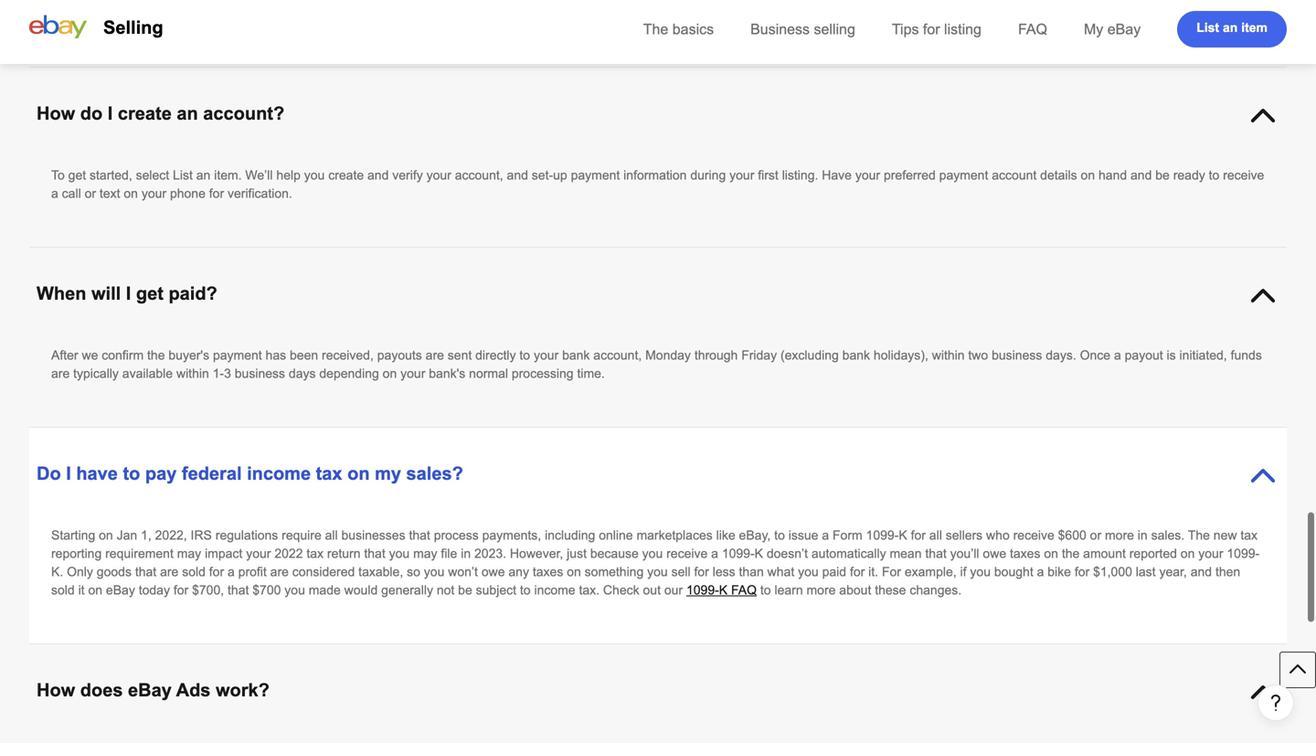 Task type: describe. For each thing, give the bounding box(es) containing it.
and inside starting on jan 1, 2022, irs regulations require all businesses that process payments, including online marketplaces like ebay, to issue a form 1099-k for all sellers who receive $600 or more in sales. the new tax reporting requirement may impact your 2022 tax return that you may file in 2023. however, just because you receive a 1099-k doesn't automatically mean that you'll owe taxes on the amount reported on your 1099- k. only goods that are sold for a profit are considered taxable, so you won't owe any taxes on something you sell for less than what you paid for it. for example, if you bought a bike for $1,000 last year, and then sold it on ebay today for $700, that $700 you made would generally not be subject to income tax. check out our
[[1191, 565, 1212, 579]]

0 vertical spatial business
[[992, 348, 1042, 362]]

2 horizontal spatial k
[[899, 528, 907, 542]]

and left 'verify'
[[367, 168, 389, 182]]

0 horizontal spatial business
[[235, 367, 285, 381]]

to right subject
[[520, 583, 531, 597]]

the basics
[[643, 21, 714, 37]]

1099- up then
[[1227, 547, 1260, 561]]

is
[[1167, 348, 1176, 362]]

after
[[51, 348, 78, 362]]

friday
[[741, 348, 777, 362]]

you down marketplaces
[[642, 547, 663, 561]]

$600
[[1058, 528, 1087, 542]]

on left my
[[347, 463, 370, 484]]

ready
[[1173, 168, 1205, 182]]

business selling
[[751, 21, 855, 37]]

we
[[82, 348, 98, 362]]

1 bank from the left
[[562, 348, 590, 362]]

on left hand
[[1081, 168, 1095, 182]]

1 from from the left
[[220, 6, 246, 21]]

my
[[375, 463, 401, 484]]

on right it
[[88, 583, 102, 597]]

help, opens dialogs image
[[1267, 694, 1285, 712]]

the inside starting on jan 1, 2022, irs regulations require all businesses that process payments, including online marketplaces like ebay, to issue a form 1099-k for all sellers who receive $600 or more in sales. the new tax reporting requirement may impact your 2022 tax return that you may file in 2023. however, just because you receive a 1099-k doesn't automatically mean that you'll owe taxes on the amount reported on your 1099- k. only goods that are sold for a profit are considered taxable, so you won't owe any taxes on something you sell for less than what you paid for it. for example, if you bought a bike for $1,000 last year, and then sold it on ebay today for $700, that $700 you made would generally not be subject to income tax. check out our
[[1188, 528, 1210, 542]]

1 vertical spatial tax
[[1241, 528, 1258, 542]]

2 vertical spatial ebay
[[128, 680, 172, 700]]

requirement
[[105, 547, 174, 561]]

listing
[[944, 21, 982, 37]]

only
[[67, 565, 93, 579]]

to left learn
[[760, 583, 771, 597]]

on inside after we confirm the buyer's payment has been received, payouts are sent directly to your bank account, monday through friday (excluding bank holidays), within two business days. once a payout is initiated, funds are typically available within 1-3 business days depending on your bank's normal processing time.
[[383, 367, 397, 381]]

k.
[[51, 565, 63, 579]]

your down select
[[142, 186, 166, 201]]

your down new
[[1199, 547, 1223, 561]]

to
[[51, 168, 65, 182]]

the inside starting on jan 1, 2022, irs regulations require all businesses that process payments, including online marketplaces like ebay, to issue a form 1099-k for all sellers who receive $600 or more in sales. the new tax reporting requirement may impact your 2022 tax return that you may file in 2023. however, just because you receive a 1099-k doesn't automatically mean that you'll owe taxes on the amount reported on your 1099- k. only goods that are sold for a profit are considered taxable, so you won't owe any taxes on something you sell for less than what you paid for it. for example, if you bought a bike for $1,000 last year, and then sold it on ebay today for $700, that $700 you made would generally not be subject to income tax. check out our
[[1062, 547, 1080, 561]]

do i have to pay federal income tax on my sales?
[[37, 463, 463, 484]]

2 bank from the left
[[842, 348, 870, 362]]

0 vertical spatial owe
[[983, 547, 1006, 561]]

1 horizontal spatial k
[[755, 547, 763, 561]]

to up doesn't
[[774, 528, 785, 542]]

you'll
[[950, 547, 979, 561]]

list an item link
[[1177, 11, 1287, 48]]

2 horizontal spatial payment
[[939, 168, 988, 182]]

your down payouts
[[400, 367, 425, 381]]

infringe
[[829, 6, 871, 21]]

0 vertical spatial tax
[[316, 463, 342, 484]]

3
[[224, 367, 231, 381]]

because
[[590, 547, 639, 561]]

will
[[91, 283, 121, 303]]

today
[[139, 583, 170, 597]]

are up today
[[160, 565, 179, 579]]

paid
[[822, 565, 846, 579]]

doesn't
[[767, 547, 808, 561]]

form
[[833, 528, 863, 542]]

2 vertical spatial tax
[[307, 547, 324, 561]]

text
[[100, 186, 120, 201]]

0 horizontal spatial the
[[643, 21, 668, 37]]

0 vertical spatial an
[[1223, 21, 1238, 35]]

ebay inside starting on jan 1, 2022, irs regulations require all businesses that process payments, including online marketplaces like ebay, to issue a form 1099-k for all sellers who receive $600 or more in sales. the new tax reporting requirement may impact your 2022 tax return that you may file in 2023. however, just because you receive a 1099-k doesn't automatically mean that you'll owe taxes on the amount reported on your 1099- k. only goods that are sold for a profit are considered taxable, so you won't owe any taxes on something you sell for less than what you paid for it. for example, if you bought a bike for $1,000 last year, and then sold it on ebay today for $700, that $700 you made would generally not be subject to income tax. check out our
[[106, 583, 135, 597]]

2 vertical spatial i
[[66, 463, 71, 484]]

to inside to get started, select list an item. we'll help you create and verify your account, and set-up payment information during your first listing. have your preferred payment account details on hand and be ready to receive a call or text on your phone for verification.
[[1209, 168, 1220, 182]]

or right used
[[401, 6, 412, 21]]

account
[[992, 168, 1037, 182]]

time.
[[577, 367, 605, 381]]

automatically
[[812, 547, 886, 561]]

a down impact on the left of page
[[228, 565, 235, 579]]

do
[[80, 103, 103, 123]]

payments,
[[482, 528, 541, 542]]

business
[[751, 21, 810, 37]]

example,
[[905, 565, 957, 579]]

item
[[1241, 21, 1268, 35]]

year,
[[1159, 565, 1187, 579]]

that down businesses
[[364, 547, 385, 561]]

0 horizontal spatial income
[[247, 463, 311, 484]]

to left pay
[[123, 463, 140, 484]]

what
[[767, 565, 794, 579]]

for
[[882, 565, 901, 579]]

1 horizontal spatial list
[[1197, 21, 1219, 35]]

businesses
[[341, 528, 405, 542]]

learn
[[775, 583, 803, 597]]

2 vertical spatial k
[[719, 583, 728, 597]]

online
[[599, 528, 633, 542]]

require
[[282, 528, 321, 542]]

2 vertical spatial receive
[[666, 547, 708, 561]]

payout
[[1125, 348, 1163, 362]]

your up processing
[[534, 348, 559, 362]]

2022,
[[155, 528, 187, 542]]

2 may from the left
[[413, 547, 437, 561]]

set-
[[532, 168, 553, 182]]

your right 'verify'
[[426, 168, 451, 182]]

1099- down less
[[686, 583, 719, 597]]

file
[[441, 547, 457, 561]]

sent
[[448, 348, 472, 362]]

it.
[[868, 565, 878, 579]]

who
[[986, 528, 1010, 542]]

1,
[[141, 528, 151, 542]]

$700
[[252, 583, 281, 597]]

for down intellectual
[[923, 21, 940, 37]]

on left the jan
[[99, 528, 113, 542]]

you right '$700'
[[285, 583, 305, 597]]

tips for listing link
[[892, 21, 982, 37]]

you right so
[[424, 565, 445, 579]]

would
[[344, 583, 378, 597]]

0 horizontal spatial sell
[[101, 6, 120, 21]]

on up year,
[[1181, 547, 1195, 561]]

that up example,
[[925, 547, 947, 561]]

get inside to get started, select list an item. we'll help you create and verify your account, and set-up payment information during your first listing. have your preferred payment account details on hand and be ready to receive a call or text on your phone for verification.
[[68, 168, 86, 182]]

intellectual
[[893, 6, 953, 21]]

selling
[[814, 21, 855, 37]]

work?
[[216, 680, 270, 700]]

your right have
[[855, 168, 880, 182]]

out
[[643, 583, 661, 597]]

paid?
[[169, 283, 217, 303]]

taxable,
[[358, 565, 403, 579]]

when
[[37, 283, 86, 303]]

selling
[[103, 17, 163, 37]]

you inside to get started, select list an item. we'll help you create and verify your account, and set-up payment information during your first listing. have your preferred payment account details on hand and be ready to receive a call or text on your phone for verification.
[[304, 168, 325, 182]]

you can sell almost anything, from homemade goods to used or unused items from your closet. we restrict items that violate any laws, or infringe on intellectual property.
[[51, 6, 1006, 21]]

something
[[585, 565, 644, 579]]

how for how do i create an account?
[[37, 103, 75, 123]]

an inside to get started, select list an item. we'll help you create and verify your account, and set-up payment information during your first listing. have your preferred payment account details on hand and be ready to receive a call or text on your phone for verification.
[[196, 168, 211, 182]]

list an item
[[1197, 21, 1268, 35]]

the basics link
[[643, 21, 714, 37]]

1 horizontal spatial any
[[757, 6, 778, 21]]

1 horizontal spatial faq
[[1018, 21, 1047, 37]]

for down impact on the left of page
[[209, 565, 224, 579]]

and right hand
[[1131, 168, 1152, 182]]

how do i create an account?
[[37, 103, 284, 123]]

violate
[[717, 6, 754, 21]]

my ebay
[[1084, 21, 1141, 37]]

to left used
[[355, 6, 366, 21]]

return
[[327, 547, 361, 561]]

starting on jan 1, 2022, irs regulations require all businesses that process payments, including online marketplaces like ebay, to issue a form 1099-k for all sellers who receive $600 or more in sales. the new tax reporting requirement may impact your 2022 tax return that you may file in 2023. however, just because you receive a 1099-k doesn't automatically mean that you'll owe taxes on the amount reported on your 1099- k. only goods that are sold for a profit are considered taxable, so you won't owe any taxes on something you sell for less than what you paid for it. for example, if you bought a bike for $1,000 last year, and then sold it on ebay today for $700, that $700 you made would generally not be subject to income tax. check out our
[[51, 528, 1260, 597]]

these
[[875, 583, 906, 597]]

how does ebay ads work?
[[37, 680, 270, 700]]

to inside after we confirm the buyer's payment has been received, payouts are sent directly to your bank account, monday through friday (excluding bank holidays), within two business days. once a payout is initiated, funds are typically available within 1-3 business days depending on your bank's normal processing time.
[[519, 348, 530, 362]]

list inside to get started, select list an item. we'll help you create and verify your account, and set-up payment information during your first listing. have your preferred payment account details on hand and be ready to receive a call or text on your phone for verification.
[[173, 168, 193, 182]]

considered
[[292, 565, 355, 579]]

closet.
[[553, 6, 590, 21]]

0 horizontal spatial within
[[176, 367, 209, 381]]

a left form
[[822, 528, 829, 542]]

0 vertical spatial goods
[[317, 6, 352, 21]]

that down "requirement"
[[135, 565, 156, 579]]

details
[[1040, 168, 1077, 182]]

0 vertical spatial in
[[1138, 528, 1148, 542]]

has
[[266, 348, 286, 362]]



Task type: vqa. For each thing, say whether or not it's contained in the screenshot.
'ptshopstore (1,251) 99%'
no



Task type: locate. For each thing, give the bounding box(es) containing it.
1 vertical spatial how
[[37, 680, 75, 700]]

any up business
[[757, 6, 778, 21]]

get left the paid?
[[136, 283, 164, 303]]

items right unused
[[461, 6, 492, 21]]

more inside starting on jan 1, 2022, irs regulations require all businesses that process payments, including online marketplaces like ebay, to issue a form 1099-k for all sellers who receive $600 or more in sales. the new tax reporting requirement may impact your 2022 tax return that you may file in 2023. however, just because you receive a 1099-k doesn't automatically mean that you'll owe taxes on the amount reported on your 1099- k. only goods that are sold for a profit are considered taxable, so you won't owe any taxes on something you sell for less than what you paid for it. for example, if you bought a bike for $1,000 last year, and then sold it on ebay today for $700, that $700 you made would generally not be subject to income tax. check out our
[[1105, 528, 1134, 542]]

1 vertical spatial the
[[1062, 547, 1080, 561]]

2 vertical spatial an
[[196, 168, 211, 182]]

1 vertical spatial owe
[[482, 565, 505, 579]]

marketplaces
[[637, 528, 713, 542]]

0 vertical spatial be
[[1156, 168, 1170, 182]]

in up reported at right bottom
[[1138, 528, 1148, 542]]

after we confirm the buyer's payment has been received, payouts are sent directly to your bank account, monday through friday (excluding bank holidays), within two business days. once a payout is initiated, funds are typically available within 1-3 business days depending on your bank's normal processing time.
[[51, 348, 1262, 381]]

how left do
[[37, 103, 75, 123]]

0 horizontal spatial from
[[220, 6, 246, 21]]

normal
[[469, 367, 508, 381]]

receive right who
[[1013, 528, 1055, 542]]

1 horizontal spatial sold
[[182, 565, 206, 579]]

0 vertical spatial create
[[118, 103, 172, 123]]

business right two
[[992, 348, 1042, 362]]

0 vertical spatial receive
[[1223, 168, 1264, 182]]

create inside to get started, select list an item. we'll help you create and verify your account, and set-up payment information during your first listing. have your preferred payment account details on hand and be ready to receive a call or text on your phone for verification.
[[328, 168, 364, 182]]

1 vertical spatial more
[[807, 583, 836, 597]]

depending
[[319, 367, 379, 381]]

or inside starting on jan 1, 2022, irs regulations require all businesses that process payments, including online marketplaces like ebay, to issue a form 1099-k for all sellers who receive $600 or more in sales. the new tax reporting requirement may impact your 2022 tax return that you may file in 2023. however, just because you receive a 1099-k doesn't automatically mean that you'll owe taxes on the amount reported on your 1099- k. only goods that are sold for a profit are considered taxable, so you won't owe any taxes on something you sell for less than what you paid for it. for example, if you bought a bike for $1,000 last year, and then sold it on ebay today for $700, that $700 you made would generally not be subject to income tax. check out our
[[1090, 528, 1102, 542]]

0 horizontal spatial k
[[719, 583, 728, 597]]

account, inside after we confirm the buyer's payment has been received, payouts are sent directly to your bank account, monday through friday (excluding bank holidays), within two business days. once a payout is initiated, funds are typically available within 1-3 business days depending on your bank's normal processing time.
[[593, 348, 642, 362]]

tax left my
[[316, 463, 342, 484]]

1 horizontal spatial receive
[[1013, 528, 1055, 542]]

any inside starting on jan 1, 2022, irs regulations require all businesses that process payments, including online marketplaces like ebay, to issue a form 1099-k for all sellers who receive $600 or more in sales. the new tax reporting requirement may impact your 2022 tax return that you may file in 2023. however, just because you receive a 1099-k doesn't automatically mean that you'll owe taxes on the amount reported on your 1099- k. only goods that are sold for a profit are considered taxable, so you won't owe any taxes on something you sell for less than what you paid for it. for example, if you bought a bike for $1,000 last year, and then sold it on ebay today for $700, that $700 you made would generally not be subject to income tax. check out our
[[509, 565, 529, 579]]

however,
[[510, 547, 563, 561]]

bank's
[[429, 367, 465, 381]]

used
[[369, 6, 397, 21]]

initiated,
[[1180, 348, 1227, 362]]

1 vertical spatial list
[[173, 168, 193, 182]]

hand
[[1099, 168, 1127, 182]]

are down 2022
[[270, 565, 289, 579]]

1 horizontal spatial from
[[495, 6, 521, 21]]

a left call
[[51, 186, 58, 201]]

two
[[968, 348, 988, 362]]

1 horizontal spatial goods
[[317, 6, 352, 21]]

are up bank's on the left of page
[[426, 348, 444, 362]]

1 horizontal spatial get
[[136, 283, 164, 303]]

1099-k faq link
[[686, 583, 757, 597]]

on right text
[[124, 186, 138, 201]]

0 vertical spatial ebay
[[1108, 21, 1141, 37]]

on right infringe
[[875, 6, 889, 21]]

my ebay link
[[1084, 21, 1141, 37]]

within
[[932, 348, 965, 362], [176, 367, 209, 381]]

1 horizontal spatial taxes
[[1010, 547, 1041, 561]]

our
[[664, 583, 683, 597]]

can
[[76, 6, 97, 21]]

1 vertical spatial i
[[126, 283, 131, 303]]

impact
[[205, 547, 243, 561]]

or up amount on the bottom right
[[1090, 528, 1102, 542]]

i for get
[[126, 283, 131, 303]]

or inside to get started, select list an item. we'll help you create and verify your account, and set-up payment information during your first listing. have your preferred payment account details on hand and be ready to receive a call or text on your phone for verification.
[[85, 186, 96, 201]]

all
[[325, 528, 338, 542], [929, 528, 942, 542]]

that left process
[[409, 528, 430, 542]]

through
[[694, 348, 738, 362]]

receive down marketplaces
[[666, 547, 708, 561]]

are
[[426, 348, 444, 362], [51, 367, 70, 381], [160, 565, 179, 579], [270, 565, 289, 579]]

almost
[[123, 6, 161, 21]]

last
[[1136, 565, 1156, 579]]

bank
[[562, 348, 590, 362], [842, 348, 870, 362]]

1 vertical spatial the
[[1188, 528, 1210, 542]]

0 vertical spatial sold
[[182, 565, 206, 579]]

listing.
[[782, 168, 818, 182]]

an left account?
[[177, 103, 198, 123]]

1 horizontal spatial i
[[108, 103, 113, 123]]

or
[[401, 6, 412, 21], [814, 6, 826, 21], [85, 186, 96, 201], [1090, 528, 1102, 542]]

to up processing
[[519, 348, 530, 362]]

1 vertical spatial account,
[[593, 348, 642, 362]]

create right do
[[118, 103, 172, 123]]

during
[[690, 168, 726, 182]]

that
[[692, 6, 713, 21], [409, 528, 430, 542], [364, 547, 385, 561], [925, 547, 947, 561], [135, 565, 156, 579], [228, 583, 249, 597]]

for inside to get started, select list an item. we'll help you create and verify your account, and set-up payment information during your first listing. have your preferred payment account details on hand and be ready to receive a call or text on your phone for verification.
[[209, 186, 224, 201]]

ebay right my
[[1108, 21, 1141, 37]]

that up basics
[[692, 6, 713, 21]]

1 horizontal spatial bank
[[842, 348, 870, 362]]

including
[[545, 528, 595, 542]]

help
[[276, 168, 301, 182]]

be inside starting on jan 1, 2022, irs regulations require all businesses that process payments, including online marketplaces like ebay, to issue a form 1099-k for all sellers who receive $600 or more in sales. the new tax reporting requirement may impact your 2022 tax return that you may file in 2023. however, just because you receive a 1099-k doesn't automatically mean that you'll owe taxes on the amount reported on your 1099- k. only goods that are sold for a profit are considered taxable, so you won't owe any taxes on something you sell for less than what you paid for it. for example, if you bought a bike for $1,000 last year, and then sold it on ebay today for $700, that $700 you made would generally not be subject to income tax. check out our
[[458, 583, 472, 597]]

$700,
[[192, 583, 224, 597]]

1 horizontal spatial items
[[658, 6, 688, 21]]

sales.
[[1151, 528, 1185, 542]]

0 horizontal spatial be
[[458, 583, 472, 597]]

information
[[624, 168, 687, 182]]

you up so
[[389, 547, 410, 561]]

1 horizontal spatial the
[[1062, 547, 1080, 561]]

account, inside to get started, select list an item. we'll help you create and verify your account, and set-up payment information during your first listing. have your preferred payment account details on hand and be ready to receive a call or text on your phone for verification.
[[455, 168, 503, 182]]

payment up 3
[[213, 348, 262, 362]]

0 horizontal spatial bank
[[562, 348, 590, 362]]

goods
[[317, 6, 352, 21], [97, 565, 132, 579]]

issue
[[789, 528, 818, 542]]

the inside after we confirm the buyer's payment has been received, payouts are sent directly to your bank account, monday through friday (excluding bank holidays), within two business days. once a payout is initiated, funds are typically available within 1-3 business days depending on your bank's normal processing time.
[[147, 348, 165, 362]]

1 vertical spatial ebay
[[106, 583, 135, 597]]

1 vertical spatial be
[[458, 583, 472, 597]]

1 vertical spatial taxes
[[533, 565, 563, 579]]

homemade
[[249, 6, 313, 21]]

you up '1099-k faq to learn more about these changes.'
[[798, 565, 819, 579]]

taxes up bought
[[1010, 547, 1041, 561]]

1 all from the left
[[325, 528, 338, 542]]

1 how from the top
[[37, 103, 75, 123]]

1 horizontal spatial within
[[932, 348, 965, 362]]

list left item
[[1197, 21, 1219, 35]]

0 vertical spatial faq
[[1018, 21, 1047, 37]]

1 horizontal spatial in
[[1138, 528, 1148, 542]]

profit
[[238, 565, 267, 579]]

$1,000
[[1093, 565, 1132, 579]]

1 horizontal spatial account,
[[593, 348, 642, 362]]

goods inside starting on jan 1, 2022, irs regulations require all businesses that process payments, including online marketplaces like ebay, to issue a form 1099-k for all sellers who receive $600 or more in sales. the new tax reporting requirement may impact your 2022 tax return that you may file in 2023. however, just because you receive a 1099-k doesn't automatically mean that you'll owe taxes on the amount reported on your 1099- k. only goods that are sold for a profit are considered taxable, so you won't owe any taxes on something you sell for less than what you paid for it. for example, if you bought a bike for $1,000 last year, and then sold it on ebay today for $700, that $700 you made would generally not be subject to income tax. check out our
[[97, 565, 132, 579]]

a inside after we confirm the buyer's payment has been received, payouts are sent directly to your bank account, monday through friday (excluding bank holidays), within two business days. once a payout is initiated, funds are typically available within 1-3 business days depending on your bank's normal processing time.
[[1114, 348, 1121, 362]]

1 horizontal spatial owe
[[983, 547, 1006, 561]]

how for how does ebay ads work?
[[37, 680, 75, 700]]

bike
[[1048, 565, 1071, 579]]

goods down "requirement"
[[97, 565, 132, 579]]

2 items from the left
[[658, 6, 688, 21]]

generally
[[381, 583, 433, 597]]

payouts
[[377, 348, 422, 362]]

0 horizontal spatial create
[[118, 103, 172, 123]]

1 may from the left
[[177, 547, 201, 561]]

0 horizontal spatial may
[[177, 547, 201, 561]]

1 vertical spatial sold
[[51, 583, 75, 597]]

receive inside to get started, select list an item. we'll help you create and verify your account, and set-up payment information during your first listing. have your preferred payment account details on hand and be ready to receive a call or text on your phone for verification.
[[1223, 168, 1264, 182]]

so
[[407, 565, 420, 579]]

you right help at the top left
[[304, 168, 325, 182]]

0 vertical spatial list
[[1197, 21, 1219, 35]]

0 horizontal spatial owe
[[482, 565, 505, 579]]

anything,
[[165, 6, 216, 21]]

processing
[[512, 367, 574, 381]]

may down irs
[[177, 547, 201, 561]]

sellers
[[946, 528, 983, 542]]

0 horizontal spatial in
[[461, 547, 471, 561]]

1 vertical spatial sell
[[671, 565, 691, 579]]

1 horizontal spatial be
[[1156, 168, 1170, 182]]

preferred
[[884, 168, 936, 182]]

have
[[822, 168, 852, 182]]

0 horizontal spatial faq
[[731, 583, 757, 597]]

just
[[567, 547, 587, 561]]

about
[[839, 583, 871, 597]]

0 horizontal spatial get
[[68, 168, 86, 182]]

your up profit
[[246, 547, 271, 561]]

unused
[[416, 6, 458, 21]]

1099- up mean
[[866, 528, 899, 542]]

property.
[[957, 6, 1006, 21]]

1 horizontal spatial payment
[[571, 168, 620, 182]]

your left first
[[730, 168, 754, 182]]

1 vertical spatial receive
[[1013, 528, 1055, 542]]

1 vertical spatial faq
[[731, 583, 757, 597]]

an left item
[[1223, 21, 1238, 35]]

not
[[437, 583, 455, 597]]

select
[[136, 168, 169, 182]]

on down just
[[567, 565, 581, 579]]

sold up $700,
[[182, 565, 206, 579]]

it
[[78, 583, 85, 597]]

get up call
[[68, 168, 86, 182]]

income left tax.
[[534, 583, 575, 597]]

1 items from the left
[[461, 6, 492, 21]]

2 horizontal spatial i
[[126, 283, 131, 303]]

if
[[960, 565, 967, 579]]

1099- down like
[[722, 547, 755, 561]]

1 vertical spatial k
[[755, 547, 763, 561]]

0 horizontal spatial account,
[[455, 168, 503, 182]]

goods left used
[[317, 6, 352, 21]]

first
[[758, 168, 779, 182]]

holidays),
[[874, 348, 929, 362]]

i for create
[[108, 103, 113, 123]]

buyer's
[[169, 348, 209, 362]]

an up phone
[[196, 168, 211, 182]]

0 horizontal spatial all
[[325, 528, 338, 542]]

1099-k faq to learn more about these changes.
[[686, 583, 962, 597]]

are down after
[[51, 367, 70, 381]]

confirm
[[102, 348, 144, 362]]

we'll
[[245, 168, 273, 182]]

sold left it
[[51, 583, 75, 597]]

0 horizontal spatial taxes
[[533, 565, 563, 579]]

and left set-
[[507, 168, 528, 182]]

2 how from the top
[[37, 680, 75, 700]]

1 vertical spatial any
[[509, 565, 529, 579]]

tax right new
[[1241, 528, 1258, 542]]

subject
[[476, 583, 516, 597]]

0 vertical spatial how
[[37, 103, 75, 123]]

days
[[289, 367, 316, 381]]

phone
[[170, 186, 206, 201]]

2 all from the left
[[929, 528, 942, 542]]

1 horizontal spatial may
[[413, 547, 437, 561]]

and left then
[[1191, 565, 1212, 579]]

bank up the time.
[[562, 348, 590, 362]]

0 vertical spatial the
[[643, 21, 668, 37]]

taxes down the however,
[[533, 565, 563, 579]]

0 horizontal spatial i
[[66, 463, 71, 484]]

have
[[76, 463, 118, 484]]

your left closet.
[[524, 6, 549, 21]]

verification.
[[228, 186, 292, 201]]

that down profit
[[228, 583, 249, 597]]

1 vertical spatial within
[[176, 367, 209, 381]]

1 vertical spatial an
[[177, 103, 198, 123]]

or right call
[[85, 186, 96, 201]]

ads
[[176, 680, 211, 700]]

for
[[923, 21, 940, 37], [209, 186, 224, 201], [911, 528, 926, 542], [209, 565, 224, 579], [694, 565, 709, 579], [850, 565, 865, 579], [1075, 565, 1090, 579], [174, 583, 188, 597]]

for right bike
[[1075, 565, 1090, 579]]

federal
[[182, 463, 242, 484]]

0 horizontal spatial payment
[[213, 348, 262, 362]]

k down ebay,
[[755, 547, 763, 561]]

faq
[[1018, 21, 1047, 37], [731, 583, 757, 597]]

k down less
[[719, 583, 728, 597]]

a left bike
[[1037, 565, 1044, 579]]

sold
[[182, 565, 206, 579], [51, 583, 75, 597]]

0 vertical spatial within
[[932, 348, 965, 362]]

tax up considered
[[307, 547, 324, 561]]

you up the out
[[647, 565, 668, 579]]

starting
[[51, 528, 95, 542]]

1 vertical spatial get
[[136, 283, 164, 303]]

1 vertical spatial income
[[534, 583, 575, 597]]

be left ready
[[1156, 168, 1170, 182]]

0 horizontal spatial goods
[[97, 565, 132, 579]]

typically
[[73, 367, 119, 381]]

0 horizontal spatial sold
[[51, 583, 75, 597]]

does
[[80, 680, 123, 700]]

payment left "account"
[[939, 168, 988, 182]]

items up the basics on the top of page
[[658, 6, 688, 21]]

0 horizontal spatial receive
[[666, 547, 708, 561]]

for down the item.
[[209, 186, 224, 201]]

you right if
[[970, 565, 991, 579]]

sell right can
[[101, 6, 120, 21]]

within down buyer's
[[176, 367, 209, 381]]

1 horizontal spatial more
[[1105, 528, 1134, 542]]

restrict
[[616, 6, 654, 21]]

won't
[[448, 565, 478, 579]]

on
[[875, 6, 889, 21], [1081, 168, 1095, 182], [124, 186, 138, 201], [383, 367, 397, 381], [347, 463, 370, 484], [99, 528, 113, 542], [1044, 547, 1058, 561], [1181, 547, 1195, 561], [567, 565, 581, 579], [88, 583, 102, 597]]

for right today
[[174, 583, 188, 597]]

1 vertical spatial create
[[328, 168, 364, 182]]

days.
[[1046, 348, 1076, 362]]

for up mean
[[911, 528, 926, 542]]

a up less
[[711, 547, 718, 561]]

or up selling
[[814, 6, 826, 21]]

payment inside after we confirm the buyer's payment has been received, payouts are sent directly to your bank account, monday through friday (excluding bank holidays), within two business days. once a payout is initiated, funds are typically available within 1-3 business days depending on your bank's normal processing time.
[[213, 348, 262, 362]]

all up return
[[325, 528, 338, 542]]

within left two
[[932, 348, 965, 362]]

be inside to get started, select list an item. we'll help you create and verify your account, and set-up payment information during your first listing. have your preferred payment account details on hand and be ready to receive a call or text on your phone for verification.
[[1156, 168, 1170, 182]]

the down $600
[[1062, 547, 1080, 561]]

ebay left "ads"
[[128, 680, 172, 700]]

0 horizontal spatial more
[[807, 583, 836, 597]]

0 vertical spatial income
[[247, 463, 311, 484]]

0 vertical spatial k
[[899, 528, 907, 542]]

a inside to get started, select list an item. we'll help you create and verify your account, and set-up payment information during your first listing. have your preferred payment account details on hand and be ready to receive a call or text on your phone for verification.
[[51, 186, 58, 201]]

0 horizontal spatial the
[[147, 348, 165, 362]]

payment right up
[[571, 168, 620, 182]]

available
[[122, 367, 173, 381]]

1 horizontal spatial sell
[[671, 565, 691, 579]]

check
[[603, 583, 639, 597]]

1 horizontal spatial business
[[992, 348, 1042, 362]]

on down payouts
[[383, 367, 397, 381]]

bought
[[994, 565, 1033, 579]]

on up bike
[[1044, 547, 1058, 561]]

0 vertical spatial sell
[[101, 6, 120, 21]]

2 from from the left
[[495, 6, 521, 21]]

income inside starting on jan 1, 2022, irs regulations require all businesses that process payments, including online marketplaces like ebay, to issue a form 1099-k for all sellers who receive $600 or more in sales. the new tax reporting requirement may impact your 2022 tax return that you may file in 2023. however, just because you receive a 1099-k doesn't automatically mean that you'll owe taxes on the amount reported on your 1099- k. only goods that are sold for a profit are considered taxable, so you won't owe any taxes on something you sell for less than what you paid for it. for example, if you bought a bike for $1,000 last year, and then sold it on ebay today for $700, that $700 you made would generally not be subject to income tax. check out our
[[534, 583, 575, 597]]

2 horizontal spatial receive
[[1223, 168, 1264, 182]]

1 horizontal spatial create
[[328, 168, 364, 182]]

owe down who
[[983, 547, 1006, 561]]

0 vertical spatial any
[[757, 6, 778, 21]]

for left it. at the right bottom of page
[[850, 565, 865, 579]]

in right file
[[461, 547, 471, 561]]

for left less
[[694, 565, 709, 579]]

sell inside starting on jan 1, 2022, irs regulations require all businesses that process payments, including online marketplaces like ebay, to issue a form 1099-k for all sellers who receive $600 or more in sales. the new tax reporting requirement may impact your 2022 tax return that you may file in 2023. however, just because you receive a 1099-k doesn't automatically mean that you'll owe taxes on the amount reported on your 1099- k. only goods that are sold for a profit are considered taxable, so you won't owe any taxes on something you sell for less than what you paid for it. for example, if you bought a bike for $1,000 last year, and then sold it on ebay today for $700, that $700 you made would generally not be subject to income tax. check out our
[[671, 565, 691, 579]]

to right ready
[[1209, 168, 1220, 182]]



